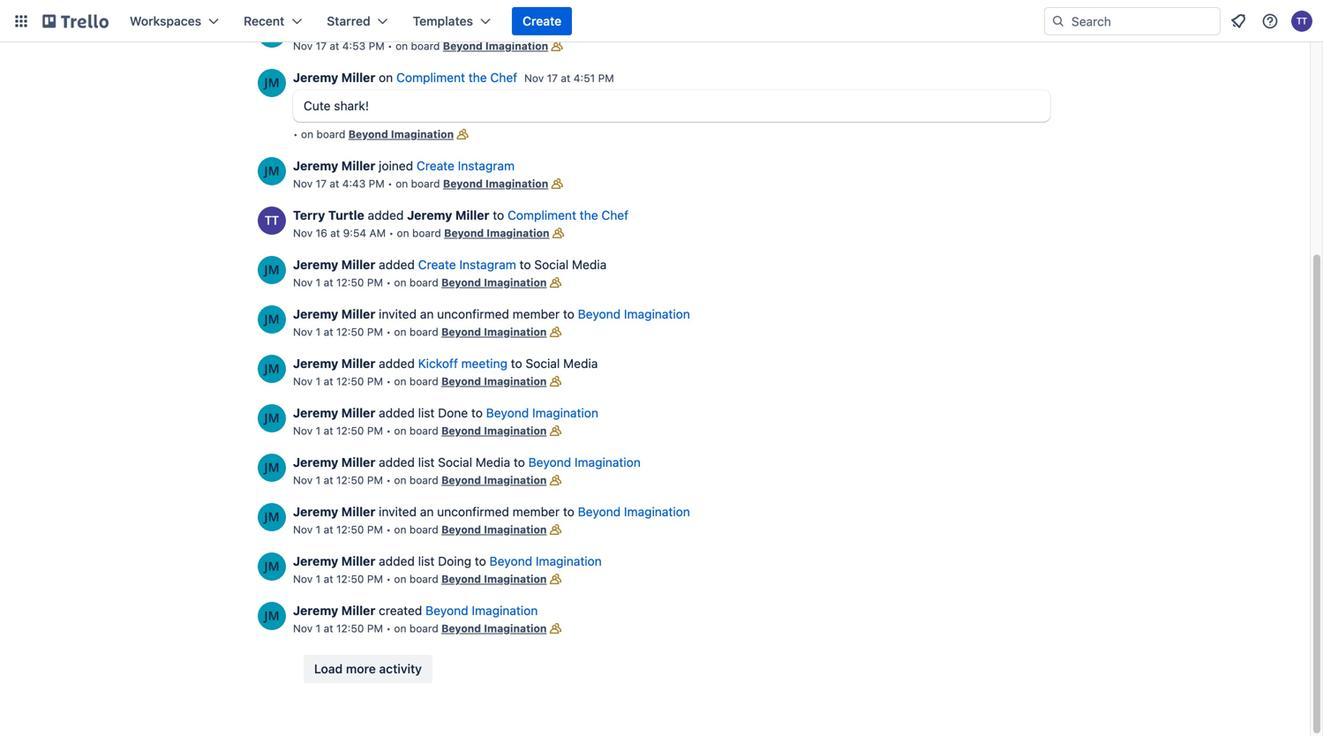 Task type: describe. For each thing, give the bounding box(es) containing it.
workspaces
[[130, 14, 201, 28]]

• up "created"
[[386, 573, 391, 586]]

more
[[346, 662, 376, 677]]

1 vertical spatial compliment the chef link
[[508, 208, 629, 223]]

on right am
[[397, 227, 409, 239]]

cute shark!
[[304, 98, 369, 113]]

activity
[[379, 662, 422, 677]]

1 1 from the top
[[316, 276, 321, 289]]

5 nov 1 at 12:50 pm • on board beyond imagination from the top
[[293, 474, 547, 487]]

workspaces button
[[119, 7, 230, 35]]

on down jeremy miller added create instagram to social media
[[394, 276, 407, 289]]

recent
[[244, 14, 285, 28]]

create button
[[512, 7, 572, 35]]

am
[[370, 227, 386, 239]]

2 vertical spatial social
[[438, 455, 473, 470]]

3 12:50 from the top
[[336, 375, 364, 388]]

jeremy miller on compliment the chef nov 17 at 4:51 pm
[[293, 70, 614, 85]]

create for joined
[[417, 159, 455, 173]]

nov 17 at 4:43 pm link
[[293, 178, 385, 190]]

nov 16 at 9:54 am link
[[293, 227, 386, 239]]

board down jeremy miller added list social media to beyond imagination
[[410, 474, 439, 487]]

2 nov 1 at 12:50 pm • on board beyond imagination from the top
[[293, 326, 547, 338]]

5 jeremy miller (jeremymiller198) image from the top
[[258, 553, 286, 581]]

jeremy miller added list done to beyond imagination
[[293, 406, 599, 420]]

8 12:50 from the top
[[336, 623, 364, 635]]

added for miller
[[368, 208, 404, 223]]

board up kickoff
[[410, 326, 439, 338]]

17 for nov 17 at 4:43 pm • on board beyond imagination
[[316, 178, 327, 190]]

4 nov 1 at 12:50 pm • on board beyond imagination from the top
[[293, 425, 547, 437]]

0 horizontal spatial the
[[469, 70, 487, 85]]

board down jeremy miller joined create instagram
[[411, 178, 440, 190]]

0 vertical spatial terry turtle (terryturtle) image
[[1292, 11, 1313, 32]]

kickoff meeting link
[[418, 356, 508, 371]]

search image
[[1052, 14, 1066, 28]]

8 nov 1 at 12:50 pm • on board beyond imagination from the top
[[293, 623, 547, 635]]

create inside create button
[[523, 14, 562, 28]]

3 nov 1 at 12:50 pm • on board beyond imagination from the top
[[293, 375, 547, 388]]

at inside the jeremy miller on compliment the chef nov 17 at 4:51 pm
[[561, 72, 571, 84]]

load
[[314, 662, 343, 677]]

on down "created"
[[394, 623, 407, 635]]

• right 4:53 at the top
[[388, 40, 393, 52]]

added for meeting
[[379, 356, 415, 371]]

4:51
[[574, 72, 595, 84]]

Search field
[[1066, 8, 1221, 34]]

shark!
[[334, 98, 369, 113]]

2 12:50 from the top
[[336, 326, 364, 338]]

• down jeremy miller added kickoff meeting to social media
[[386, 375, 391, 388]]

nov 17 at 4:53 pm link
[[293, 40, 385, 52]]

starred
[[327, 14, 371, 28]]

2 jeremy miller invited an unconfirmed member to beyond imagination from the top
[[293, 505, 691, 519]]

board down kickoff
[[410, 375, 439, 388]]

0 vertical spatial compliment
[[397, 70, 465, 85]]

0 vertical spatial compliment the chef link
[[397, 70, 518, 85]]

board down jeremy miller added list done to beyond imagination
[[410, 425, 439, 437]]

open information menu image
[[1262, 12, 1280, 30]]

list for social
[[418, 455, 435, 470]]

on up jeremy miller added kickoff meeting to social media
[[394, 326, 407, 338]]

load more activity link
[[304, 655, 433, 684]]

5 12:50 from the top
[[336, 474, 364, 487]]

added for done
[[379, 406, 415, 420]]

17 for nov 17 at 4:53 pm • on board beyond imagination
[[316, 40, 327, 52]]

board down templates
[[411, 40, 440, 52]]

0 notifications image
[[1229, 11, 1250, 32]]

1 unconfirmed from the top
[[437, 307, 510, 321]]

on right 4:53 at the top
[[396, 40, 408, 52]]

nov 1 at 12:50 pm link for jeremy miller added kickoff meeting to social media
[[293, 375, 383, 388]]

jeremy miller (jeremymiller198) image for created
[[258, 602, 286, 631]]

joined
[[379, 159, 413, 173]]

2 jeremy miller (jeremymiller198) image from the top
[[258, 306, 286, 334]]

added for doing
[[379, 554, 415, 569]]

jeremy miller added kickoff meeting to social media
[[293, 356, 598, 371]]

7 12:50 from the top
[[336, 573, 364, 586]]

• down jeremy miller added list social media to beyond imagination
[[386, 474, 391, 487]]

2 1 from the top
[[316, 326, 321, 338]]

done
[[438, 406, 468, 420]]

7 1 from the top
[[316, 573, 321, 586]]

jeremy miller (jeremymiller198) image for added list done to
[[258, 405, 286, 433]]

3 jeremy miller (jeremymiller198) image from the top
[[258, 355, 286, 383]]

4:53
[[342, 40, 366, 52]]

• up jeremy miller added kickoff meeting to social media
[[386, 326, 391, 338]]

instagram for joined
[[458, 159, 515, 173]]

• right am
[[389, 227, 394, 239]]

• down joined
[[388, 178, 393, 190]]

nov 17 at 4:51 pm link
[[525, 72, 614, 84]]

4 12:50 from the top
[[336, 425, 364, 437]]

nov 17 at 4:53 pm • on board beyond imagination
[[293, 40, 549, 52]]

social for create instagram
[[535, 257, 569, 272]]

8 1 from the top
[[316, 623, 321, 635]]

back to home image
[[42, 7, 109, 35]]

6 1 from the top
[[316, 524, 321, 536]]

• down jeremy miller added list done to beyond imagination
[[386, 425, 391, 437]]



Task type: locate. For each thing, give the bounding box(es) containing it.
turtle
[[328, 208, 365, 223]]

1 vertical spatial instagram
[[460, 257, 517, 272]]

on
[[396, 40, 408, 52], [379, 70, 393, 85], [301, 128, 314, 140], [396, 178, 408, 190], [397, 227, 409, 239], [394, 276, 407, 289], [394, 326, 407, 338], [394, 375, 407, 388], [394, 425, 407, 437], [394, 474, 407, 487], [394, 524, 407, 536], [394, 573, 407, 586], [394, 623, 407, 635]]

unconfirmed down jeremy miller added list social media to beyond imagination
[[437, 505, 510, 519]]

nov 1 at 12:50 pm • on board beyond imagination down jeremy miller added list done to beyond imagination
[[293, 425, 547, 437]]

list for doing
[[418, 554, 435, 569]]

nov 1 at 12:50 pm • on board beyond imagination up jeremy miller added list doing to beyond imagination
[[293, 524, 547, 536]]

1 12:50 from the top
[[336, 276, 364, 289]]

added up "created"
[[379, 554, 415, 569]]

12:50
[[336, 276, 364, 289], [336, 326, 364, 338], [336, 375, 364, 388], [336, 425, 364, 437], [336, 474, 364, 487], [336, 524, 364, 536], [336, 573, 364, 586], [336, 623, 364, 635]]

nov 16 at 9:54 am • on board beyond imagination
[[293, 227, 550, 239]]

1 vertical spatial 17
[[547, 72, 558, 84]]

1 jeremy miller (jeremymiller198) image from the top
[[258, 69, 286, 97]]

the
[[469, 70, 487, 85], [580, 208, 598, 223]]

1 invited from the top
[[379, 307, 417, 321]]

4 jeremy miller (jeremymiller198) image from the top
[[258, 503, 286, 532]]

compliment
[[397, 70, 465, 85], [508, 208, 577, 223]]

2 member from the top
[[513, 505, 560, 519]]

1 vertical spatial create
[[417, 159, 455, 173]]

meeting
[[462, 356, 508, 371]]

5 1 from the top
[[316, 474, 321, 487]]

terry turtle added jeremy miller to compliment the chef
[[293, 208, 629, 223]]

1 vertical spatial member
[[513, 505, 560, 519]]

create
[[523, 14, 562, 28], [417, 159, 455, 173], [418, 257, 456, 272]]

1 vertical spatial compliment
[[508, 208, 577, 223]]

added left done
[[379, 406, 415, 420]]

member
[[513, 307, 560, 321], [513, 505, 560, 519]]

4:43
[[342, 178, 366, 190]]

1 an from the top
[[420, 307, 434, 321]]

• up jeremy miller added list doing to beyond imagination
[[386, 524, 391, 536]]

added down am
[[379, 257, 415, 272]]

0 vertical spatial chef
[[491, 70, 518, 85]]

1 horizontal spatial terry turtle (terryturtle) image
[[1292, 11, 1313, 32]]

media for jeremy miller added kickoff meeting to social media
[[564, 356, 598, 371]]

added for instagram
[[379, 257, 415, 272]]

17 left the 4:43
[[316, 178, 327, 190]]

0 horizontal spatial chef
[[491, 70, 518, 85]]

invited up jeremy miller added kickoff meeting to social media
[[379, 307, 417, 321]]

nov 1 at 12:50 pm • on board beyond imagination down jeremy miller added list social media to beyond imagination
[[293, 474, 547, 487]]

create up nov 17 at 4:43 pm • on board beyond imagination
[[417, 159, 455, 173]]

on down cute
[[301, 128, 314, 140]]

1 vertical spatial list
[[418, 455, 435, 470]]

jeremy miller joined create instagram
[[293, 159, 515, 173]]

chef
[[491, 70, 518, 85], [602, 208, 629, 223]]

load more activity
[[314, 662, 422, 677]]

1 vertical spatial terry turtle (terryturtle) image
[[258, 207, 286, 235]]

1 vertical spatial nov 1 at 12:50 pm link
[[293, 375, 383, 388]]

0 vertical spatial invited
[[379, 307, 417, 321]]

jeremy miller (jeremymiller198) image for added
[[258, 256, 286, 284]]

0 vertical spatial media
[[572, 257, 607, 272]]

create instagram link down terry turtle added jeremy miller to compliment the chef
[[418, 257, 517, 272]]

list for done
[[418, 406, 435, 420]]

nov 1 at 12:50 pm link for jeremy miller added create instagram to social media
[[293, 276, 383, 289]]

nov 17 at 4:43 pm • on board beyond imagination
[[293, 178, 549, 190]]

jeremy miller (jeremymiller198) image for joined
[[258, 157, 286, 185]]

create up nov 17 at 4:51 pm link
[[523, 14, 562, 28]]

jeremy miller invited an unconfirmed member to beyond imagination up meeting
[[293, 307, 691, 321]]

added
[[368, 208, 404, 223], [379, 257, 415, 272], [379, 356, 415, 371], [379, 406, 415, 420], [379, 455, 415, 470], [379, 554, 415, 569]]

instagram
[[458, 159, 515, 173], [460, 257, 517, 272]]

2 list from the top
[[418, 455, 435, 470]]

6 12:50 from the top
[[336, 524, 364, 536]]

create instagram link
[[417, 159, 515, 173], [418, 257, 517, 272]]

on down nov 17 at 4:53 pm • on board beyond imagination
[[379, 70, 393, 85]]

invited
[[379, 307, 417, 321], [379, 505, 417, 519]]

1 vertical spatial unconfirmed
[[437, 505, 510, 519]]

an for second jeremy miller (jeremymiller198) image from the bottom
[[420, 505, 434, 519]]

0 vertical spatial the
[[469, 70, 487, 85]]

nov 1 at 12:50 pm • on board beyond imagination
[[293, 276, 547, 289], [293, 326, 547, 338], [293, 375, 547, 388], [293, 425, 547, 437], [293, 474, 547, 487], [293, 524, 547, 536], [293, 573, 547, 586], [293, 623, 547, 635]]

create down nov 16 at 9:54 am • on board beyond imagination on the top left of the page
[[418, 257, 456, 272]]

0 vertical spatial social
[[535, 257, 569, 272]]

nov 1 at 12:50 pm • on board beyond imagination up jeremy miller created beyond imagination
[[293, 573, 547, 586]]

create instagram link for added
[[418, 257, 517, 272]]

list left doing
[[418, 554, 435, 569]]

3 list from the top
[[418, 554, 435, 569]]

terry turtle (terryturtle) image
[[1292, 11, 1313, 32], [258, 207, 286, 235]]

instagram up terry turtle added jeremy miller to compliment the chef
[[458, 159, 515, 173]]

2 vertical spatial media
[[476, 455, 511, 470]]

1 horizontal spatial compliment
[[508, 208, 577, 223]]

3 1 from the top
[[316, 375, 321, 388]]

all members of the workspace can see and edit this board. image
[[454, 125, 472, 143], [550, 224, 568, 242], [547, 274, 565, 291], [547, 373, 565, 390]]

4 1 from the top
[[316, 425, 321, 437]]

7 nov 1 at 12:50 pm • on board beyond imagination from the top
[[293, 573, 547, 586]]

jeremy miller (jeremymiller198) image for added list social media to
[[258, 454, 286, 482]]

doing
[[438, 554, 472, 569]]

1 nov 1 at 12:50 pm link from the top
[[293, 276, 383, 289]]

board down jeremy miller added list doing to beyond imagination
[[410, 573, 439, 586]]

board down cute shark!
[[317, 128, 346, 140]]

templates button
[[402, 7, 502, 35]]

social
[[535, 257, 569, 272], [526, 356, 560, 371], [438, 455, 473, 470]]

• on board beyond imagination
[[293, 128, 454, 140]]

terry
[[293, 208, 325, 223]]

create instagram link up nov 17 at 4:43 pm • on board beyond imagination
[[417, 159, 515, 173]]

0 horizontal spatial compliment
[[397, 70, 465, 85]]

1 member from the top
[[513, 307, 560, 321]]

compliment the chef link
[[397, 70, 518, 85], [508, 208, 629, 223]]

1 horizontal spatial chef
[[602, 208, 629, 223]]

added left kickoff
[[379, 356, 415, 371]]

1 vertical spatial create instagram link
[[418, 257, 517, 272]]

nov inside the jeremy miller on compliment the chef nov 17 at 4:51 pm
[[525, 72, 544, 84]]

an
[[420, 307, 434, 321], [420, 505, 434, 519]]

unconfirmed up kickoff meeting "link"
[[437, 307, 510, 321]]

create instagram link for joined
[[417, 159, 515, 173]]

0 vertical spatial an
[[420, 307, 434, 321]]

recent button
[[233, 7, 313, 35]]

beyond imagination link
[[443, 40, 549, 52], [349, 128, 454, 140], [443, 178, 549, 190], [444, 227, 550, 239], [442, 276, 547, 289], [578, 307, 691, 321], [442, 326, 547, 338], [442, 375, 547, 388], [486, 406, 599, 420], [442, 425, 547, 437], [529, 455, 641, 470], [442, 474, 547, 487], [578, 505, 691, 519], [442, 524, 547, 536], [490, 554, 602, 569], [442, 573, 547, 586], [426, 604, 538, 618], [442, 623, 547, 635]]

pm
[[369, 40, 385, 52], [598, 72, 614, 84], [369, 178, 385, 190], [367, 276, 383, 289], [367, 326, 383, 338], [367, 375, 383, 388], [367, 425, 383, 437], [367, 474, 383, 487], [367, 524, 383, 536], [367, 573, 383, 586], [367, 623, 383, 635]]

unconfirmed
[[437, 307, 510, 321], [437, 505, 510, 519]]

jeremy miller invited an unconfirmed member to beyond imagination
[[293, 307, 691, 321], [293, 505, 691, 519]]

added for social
[[379, 455, 415, 470]]

media for jeremy miller added create instagram to social media
[[572, 257, 607, 272]]

2 vertical spatial 17
[[316, 178, 327, 190]]

on up jeremy miller added list doing to beyond imagination
[[394, 524, 407, 536]]

nov 1 at 12:50 pm • on board beyond imagination down jeremy miller added create instagram to social media
[[293, 276, 547, 289]]

jeremy miller created beyond imagination
[[293, 604, 538, 618]]

added up am
[[368, 208, 404, 223]]

board down jeremy miller created beyond imagination
[[410, 623, 439, 635]]

cute
[[304, 98, 331, 113]]

at
[[330, 40, 340, 52], [561, 72, 571, 84], [330, 178, 340, 190], [331, 227, 340, 239], [324, 276, 333, 289], [324, 326, 333, 338], [324, 375, 333, 388], [324, 425, 333, 437], [324, 474, 333, 487], [324, 524, 333, 536], [324, 573, 333, 586], [324, 623, 333, 635]]

1 list from the top
[[418, 406, 435, 420]]

4 jeremy miller (jeremymiller198) image from the top
[[258, 454, 286, 482]]

list
[[418, 406, 435, 420], [418, 455, 435, 470], [418, 554, 435, 569]]

2 vertical spatial create
[[418, 257, 456, 272]]

primary element
[[0, 0, 1324, 42]]

1 jeremy miller invited an unconfirmed member to beyond imagination from the top
[[293, 307, 691, 321]]

2 jeremy miller (jeremymiller198) image from the top
[[258, 256, 286, 284]]

on down jeremy miller added list done to beyond imagination
[[394, 425, 407, 437]]

create for added
[[418, 257, 456, 272]]

imagination
[[486, 40, 549, 52], [391, 128, 454, 140], [486, 178, 549, 190], [487, 227, 550, 239], [484, 276, 547, 289], [624, 307, 691, 321], [484, 326, 547, 338], [484, 375, 547, 388], [533, 406, 599, 420], [484, 425, 547, 437], [575, 455, 641, 470], [484, 474, 547, 487], [624, 505, 691, 519], [484, 524, 547, 536], [536, 554, 602, 569], [484, 573, 547, 586], [472, 604, 538, 618], [484, 623, 547, 635]]

jeremy miller added list social media to beyond imagination
[[293, 455, 641, 470]]

9:54
[[343, 227, 367, 239]]

on down jeremy miller added kickoff meeting to social media
[[394, 375, 407, 388]]

nov 1 at 12:50 pm • on board beyond imagination down kickoff
[[293, 375, 547, 388]]

board down terry turtle added jeremy miller to compliment the chef
[[412, 227, 441, 239]]

0 vertical spatial create instagram link
[[417, 159, 515, 173]]

0 horizontal spatial terry turtle (terryturtle) image
[[258, 207, 286, 235]]

list down jeremy miller added list done to beyond imagination
[[418, 455, 435, 470]]

an for 4th jeremy miller (jeremymiller198) image from the bottom
[[420, 307, 434, 321]]

on down jeremy miller joined create instagram
[[396, 178, 408, 190]]

0 vertical spatial 17
[[316, 40, 327, 52]]

nov 1 at 12:50 pm • on board beyond imagination up kickoff
[[293, 326, 547, 338]]

2 invited from the top
[[379, 505, 417, 519]]

17 left 4:53 at the top
[[316, 40, 327, 52]]

kickoff
[[418, 356, 458, 371]]

instagram down terry turtle added jeremy miller to compliment the chef
[[460, 257, 517, 272]]

nov 1 at 12:50 pm • on board beyond imagination down jeremy miller created beyond imagination
[[293, 623, 547, 635]]

0 vertical spatial jeremy miller invited an unconfirmed member to beyond imagination
[[293, 307, 691, 321]]

invited for 4th jeremy miller (jeremymiller198) image from the bottom
[[379, 307, 417, 321]]

invited for second jeremy miller (jeremymiller198) image from the bottom
[[379, 505, 417, 519]]

2 nov 1 at 12:50 pm link from the top
[[293, 375, 383, 388]]

• up nov 17 at 4:43 pm link
[[293, 128, 298, 140]]

nov 1 at 12:50 pm link
[[293, 276, 383, 289], [293, 375, 383, 388]]

an up jeremy miller added list doing to beyond imagination
[[420, 505, 434, 519]]

added down jeremy miller added list done to beyond imagination
[[379, 455, 415, 470]]

• down nov 16 at 9:54 am • on board beyond imagination on the top left of the page
[[386, 276, 391, 289]]

nov
[[293, 40, 313, 52], [525, 72, 544, 84], [293, 178, 313, 190], [293, 227, 313, 239], [293, 276, 313, 289], [293, 326, 313, 338], [293, 375, 313, 388], [293, 425, 313, 437], [293, 474, 313, 487], [293, 524, 313, 536], [293, 573, 313, 586], [293, 623, 313, 635]]

instagram for added
[[460, 257, 517, 272]]

miller
[[342, 70, 376, 85], [342, 159, 376, 173], [456, 208, 490, 223], [342, 257, 376, 272], [342, 307, 376, 321], [342, 356, 376, 371], [342, 406, 376, 420], [342, 455, 376, 470], [342, 505, 376, 519], [342, 554, 376, 569], [342, 604, 376, 618]]

2 an from the top
[[420, 505, 434, 519]]

jeremy miller (jeremymiller198) image
[[258, 157, 286, 185], [258, 256, 286, 284], [258, 405, 286, 433], [258, 454, 286, 482], [258, 602, 286, 631]]

2 vertical spatial list
[[418, 554, 435, 569]]

terry turtle (terryturtle) image right open information menu icon
[[1292, 11, 1313, 32]]

an up kickoff
[[420, 307, 434, 321]]

1 vertical spatial the
[[580, 208, 598, 223]]

pm inside the jeremy miller on compliment the chef nov 17 at 4:51 pm
[[598, 72, 614, 84]]

terry turtle (terryturtle) image left terry
[[258, 207, 286, 235]]

list left done
[[418, 406, 435, 420]]

invited up jeremy miller added list doing to beyond imagination
[[379, 505, 417, 519]]

starred button
[[316, 7, 399, 35]]

board down jeremy miller added create instagram to social media
[[410, 276, 439, 289]]

member for second jeremy miller (jeremymiller198) image from the bottom
[[513, 505, 560, 519]]

jeremy miller added list doing to beyond imagination
[[293, 554, 602, 569]]

17
[[316, 40, 327, 52], [547, 72, 558, 84], [316, 178, 327, 190]]

to
[[493, 208, 505, 223], [520, 257, 531, 272], [563, 307, 575, 321], [511, 356, 523, 371], [472, 406, 483, 420], [514, 455, 525, 470], [563, 505, 575, 519], [475, 554, 486, 569]]

1 vertical spatial chef
[[602, 208, 629, 223]]

on up "created"
[[394, 573, 407, 586]]

social for kickoff meeting
[[526, 356, 560, 371]]

board up jeremy miller added list doing to beyond imagination
[[410, 524, 439, 536]]

jeremy
[[293, 70, 339, 85], [293, 159, 339, 173], [407, 208, 453, 223], [293, 257, 339, 272], [293, 307, 339, 321], [293, 356, 339, 371], [293, 406, 339, 420], [293, 455, 339, 470], [293, 505, 339, 519], [293, 554, 339, 569], [293, 604, 339, 618]]

0 vertical spatial nov 1 at 12:50 pm link
[[293, 276, 383, 289]]

0 vertical spatial member
[[513, 307, 560, 321]]

2 unconfirmed from the top
[[437, 505, 510, 519]]

3 jeremy miller (jeremymiller198) image from the top
[[258, 405, 286, 433]]

1 nov 1 at 12:50 pm • on board beyond imagination from the top
[[293, 276, 547, 289]]

16
[[316, 227, 328, 239]]

board
[[411, 40, 440, 52], [317, 128, 346, 140], [411, 178, 440, 190], [412, 227, 441, 239], [410, 276, 439, 289], [410, 326, 439, 338], [410, 375, 439, 388], [410, 425, 439, 437], [410, 474, 439, 487], [410, 524, 439, 536], [410, 573, 439, 586], [410, 623, 439, 635]]

1 vertical spatial media
[[564, 356, 598, 371]]

0 vertical spatial instagram
[[458, 159, 515, 173]]

templates
[[413, 14, 473, 28]]

1 vertical spatial invited
[[379, 505, 417, 519]]

created
[[379, 604, 422, 618]]

all members of the workspace can see and edit this board. image
[[549, 37, 566, 55], [549, 175, 566, 193], [547, 323, 565, 341], [547, 422, 565, 440], [547, 472, 565, 489], [547, 521, 565, 539], [547, 571, 565, 588], [547, 620, 565, 638]]

5 jeremy miller (jeremymiller198) image from the top
[[258, 602, 286, 631]]

0 vertical spatial list
[[418, 406, 435, 420]]

1 vertical spatial an
[[420, 505, 434, 519]]

1 vertical spatial jeremy miller invited an unconfirmed member to beyond imagination
[[293, 505, 691, 519]]

1
[[316, 276, 321, 289], [316, 326, 321, 338], [316, 375, 321, 388], [316, 425, 321, 437], [316, 474, 321, 487], [316, 524, 321, 536], [316, 573, 321, 586], [316, 623, 321, 635]]

1 vertical spatial social
[[526, 356, 560, 371]]

17 inside the jeremy miller on compliment the chef nov 17 at 4:51 pm
[[547, 72, 558, 84]]

0 vertical spatial create
[[523, 14, 562, 28]]

0 vertical spatial unconfirmed
[[437, 307, 510, 321]]

•
[[388, 40, 393, 52], [293, 128, 298, 140], [388, 178, 393, 190], [389, 227, 394, 239], [386, 276, 391, 289], [386, 326, 391, 338], [386, 375, 391, 388], [386, 425, 391, 437], [386, 474, 391, 487], [386, 524, 391, 536], [386, 573, 391, 586], [386, 623, 391, 635]]

jeremy miller invited an unconfirmed member to beyond imagination down jeremy miller added list social media to beyond imagination
[[293, 505, 691, 519]]

1 jeremy miller (jeremymiller198) image from the top
[[258, 157, 286, 185]]

on down jeremy miller added list social media to beyond imagination
[[394, 474, 407, 487]]

• down "created"
[[386, 623, 391, 635]]

1 horizontal spatial the
[[580, 208, 598, 223]]

media
[[572, 257, 607, 272], [564, 356, 598, 371], [476, 455, 511, 470]]

jeremy miller (jeremymiller198) image
[[258, 69, 286, 97], [258, 306, 286, 334], [258, 355, 286, 383], [258, 503, 286, 532], [258, 553, 286, 581]]

17 left 4:51
[[547, 72, 558, 84]]

jeremy miller added create instagram to social media
[[293, 257, 607, 272]]

beyond
[[443, 40, 483, 52], [349, 128, 388, 140], [443, 178, 483, 190], [444, 227, 484, 239], [442, 276, 481, 289], [578, 307, 621, 321], [442, 326, 481, 338], [442, 375, 481, 388], [486, 406, 529, 420], [442, 425, 481, 437], [529, 455, 572, 470], [442, 474, 481, 487], [578, 505, 621, 519], [442, 524, 481, 536], [490, 554, 533, 569], [442, 573, 481, 586], [426, 604, 469, 618], [442, 623, 481, 635]]

member for 4th jeremy miller (jeremymiller198) image from the bottom
[[513, 307, 560, 321]]

6 nov 1 at 12:50 pm • on board beyond imagination from the top
[[293, 524, 547, 536]]



Task type: vqa. For each thing, say whether or not it's contained in the screenshot.
TERRY TURTLE (TERRYTURTLE) image to the bottom
yes



